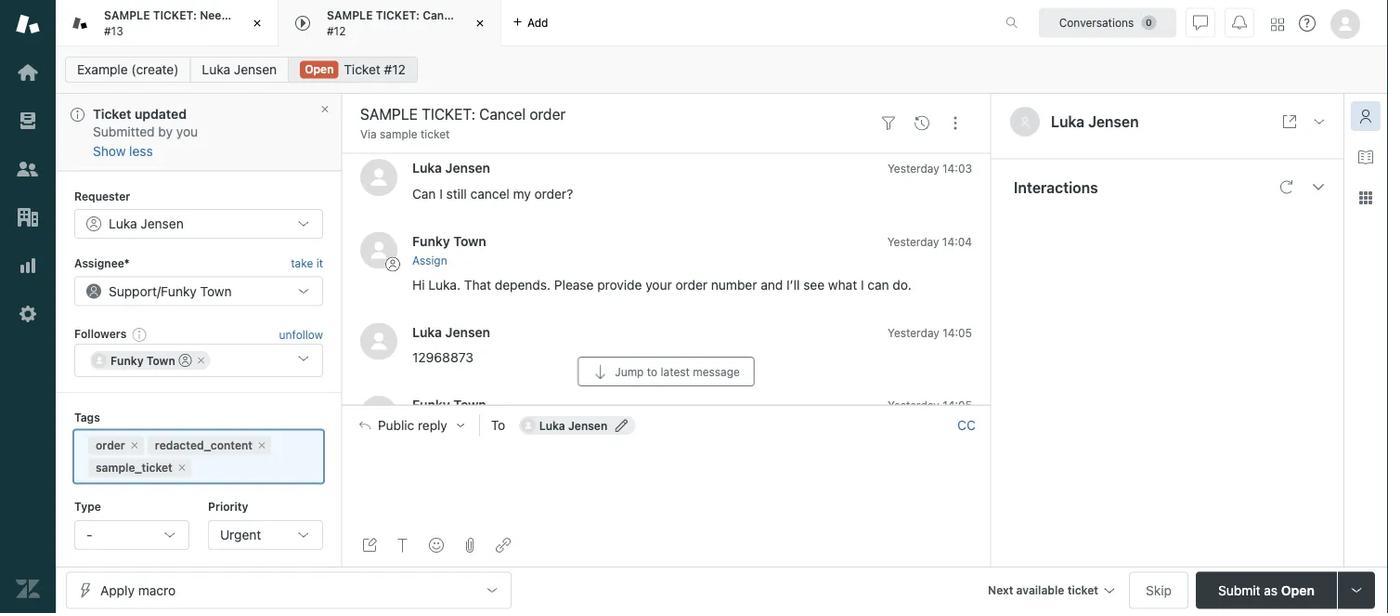 Task type: vqa. For each thing, say whether or not it's contained in the screenshot.
order in 'SAMPLE TICKET: Cancel order #12'
yes



Task type: describe. For each thing, give the bounding box(es) containing it.
2 avatar image from the top
[[360, 231, 398, 268]]

luka right luka.jensen@example.com image
[[540, 419, 566, 432]]

info on adding followers image
[[132, 326, 147, 341]]

assign button
[[412, 252, 448, 269]]

2 funky town link from the top
[[412, 397, 487, 412]]

yesterday right additional actions "icon"
[[888, 399, 940, 412]]

sample
[[380, 128, 418, 141]]

notifications image
[[1233, 15, 1248, 30]]

interactions
[[1014, 178, 1099, 196]]

ticket for next available ticket
[[1068, 584, 1099, 597]]

yesterday for can i still cancel my order?
[[888, 162, 940, 175]]

get started image
[[16, 60, 40, 85]]

updated
[[135, 106, 187, 122]]

town down 12968873 at the bottom left
[[454, 397, 487, 412]]

zendesk products image
[[1272, 18, 1285, 31]]

-
[[86, 527, 92, 542]]

town inside funky town assign
[[454, 233, 487, 248]]

skip button
[[1130, 572, 1189, 609]]

add
[[528, 16, 549, 29]]

hide composer image
[[659, 398, 674, 413]]

events image
[[915, 116, 930, 131]]

my
[[513, 185, 531, 201]]

reply
[[418, 418, 448, 433]]

12968873
[[412, 349, 474, 365]]

2 yesterday 14:05 text field from the top
[[888, 399, 973, 412]]

assignee* element
[[74, 276, 323, 306]]

customer context image
[[1359, 109, 1374, 124]]

#12 inside sample ticket: cancel order #12
[[327, 24, 346, 37]]

followers
[[74, 327, 127, 340]]

Public reply composer text field
[[351, 445, 983, 484]]

2 vertical spatial order
[[96, 438, 125, 451]]

admin image
[[16, 302, 40, 326]]

jensen inside the requester element
[[141, 216, 184, 231]]

public reply
[[378, 418, 448, 433]]

than
[[290, 9, 314, 22]]

macro
[[138, 582, 176, 598]]

close ticket collision notification image
[[320, 104, 331, 115]]

next available ticket button
[[980, 572, 1122, 612]]

#13
[[104, 24, 123, 37]]

need
[[200, 9, 229, 22]]

tags
[[74, 410, 100, 423]]

filter image
[[882, 116, 897, 131]]

jensen up interactions
[[1089, 113, 1139, 131]]

open image
[[1313, 114, 1328, 129]]

close image for order
[[471, 14, 490, 33]]

ticket: for need
[[153, 9, 197, 22]]

order?
[[535, 185, 574, 201]]

luka jensen right luka.jensen@example.com image
[[540, 419, 608, 432]]

public reply button
[[343, 406, 479, 445]]

format text image
[[396, 538, 411, 553]]

via sample ticket
[[360, 128, 450, 141]]

/
[[157, 283, 161, 298]]

example
[[77, 62, 128, 77]]

as
[[1265, 582, 1278, 598]]

depends.
[[495, 277, 551, 292]]

add button
[[502, 0, 560, 46]]

funky town option
[[90, 351, 211, 369]]

sample for #13
[[104, 9, 150, 22]]

take
[[291, 256, 313, 269]]

remove image inside funky town option
[[196, 354, 207, 366]]

cancel
[[471, 185, 510, 201]]

to
[[491, 418, 506, 433]]

luka inside secondary 'element'
[[202, 62, 230, 77]]

14:03
[[943, 162, 973, 175]]

luka.jensen@example.com image
[[521, 418, 536, 433]]

sample for #12
[[327, 9, 373, 22]]

take it
[[291, 256, 323, 269]]

Yesterday 14:04 text field
[[888, 234, 973, 247]]

remove image for redacted_content
[[256, 439, 268, 450]]

unfollow
[[279, 327, 323, 340]]

tab containing sample ticket: need less items than ordered
[[56, 0, 360, 46]]

edit user image
[[615, 419, 628, 432]]

apply macro
[[100, 582, 176, 598]]

latest
[[661, 365, 690, 378]]

Yesterday 14:03 text field
[[888, 162, 973, 175]]

organizations image
[[16, 205, 40, 229]]

available
[[1017, 584, 1065, 597]]

less inside sample ticket: need less items than ordered #13
[[232, 9, 253, 22]]

1 yesterday 14:05 text field from the top
[[888, 326, 973, 339]]

next available ticket
[[989, 584, 1099, 597]]

insert emojis image
[[429, 538, 444, 553]]

urgent
[[220, 527, 261, 542]]

example (create) button
[[65, 57, 191, 83]]

funky town inside the 'conversationlabel' log
[[412, 397, 487, 412]]

luka jensen link inside secondary 'element'
[[190, 57, 289, 83]]

funkytownclown1@gmail.com image
[[92, 353, 107, 367]]

jump to latest message
[[615, 365, 740, 378]]

show
[[93, 143, 126, 158]]

hi
[[412, 277, 425, 292]]

skip
[[1146, 582, 1172, 598]]

user image
[[1022, 117, 1029, 127]]

jump
[[615, 365, 644, 378]]

requester
[[74, 189, 130, 202]]

town inside funky town option
[[147, 354, 175, 367]]

submit as open
[[1219, 582, 1315, 598]]

jump to latest message button
[[578, 357, 755, 387]]

funky inside assignee* element
[[161, 283, 197, 298]]

remove image for order
[[129, 439, 140, 450]]

cc
[[958, 418, 976, 433]]

do.
[[893, 277, 912, 292]]

1 vertical spatial i
[[861, 277, 865, 292]]

you
[[176, 124, 198, 139]]

support / funky town
[[109, 283, 232, 298]]

ticket for ticket #12
[[344, 62, 381, 77]]

can i still cancel my order?
[[412, 185, 574, 201]]

ordered
[[317, 9, 360, 22]]

redacted_content
[[155, 438, 253, 451]]

message
[[693, 365, 740, 378]]

example (create)
[[77, 62, 179, 77]]

Subject field
[[357, 103, 869, 125]]

tab containing sample ticket: cancel order
[[279, 0, 502, 46]]

conversations
[[1060, 16, 1135, 29]]

can
[[412, 185, 436, 201]]

your
[[646, 277, 672, 292]]

yesterday for 12968873
[[888, 326, 940, 339]]



Task type: locate. For each thing, give the bounding box(es) containing it.
sample ticket: need less items than ordered #13
[[104, 9, 360, 37]]

ticket: left need
[[153, 9, 197, 22]]

remove image up sample_ticket
[[129, 439, 140, 450]]

1 vertical spatial yesterday 14:05
[[888, 399, 973, 412]]

1 horizontal spatial close image
[[471, 14, 490, 33]]

i
[[440, 185, 443, 201], [861, 277, 865, 292]]

3 avatar image from the top
[[360, 323, 398, 360]]

hi luka. that depends. please provide your order number and i'll see what i can do.
[[412, 277, 912, 292]]

ticket: left the cancel
[[376, 9, 420, 22]]

0 horizontal spatial open
[[305, 63, 334, 76]]

#12 down sample ticket: cancel order #12
[[384, 62, 406, 77]]

order right the cancel
[[463, 9, 493, 22]]

2 horizontal spatial order
[[676, 277, 708, 292]]

yesterday for hi luka. that depends. please provide your order number and i'll see what i can do.
[[888, 234, 940, 247]]

it
[[316, 256, 323, 269]]

ticket
[[344, 62, 381, 77], [93, 106, 131, 122]]

and
[[761, 277, 783, 292]]

close image for less
[[248, 14, 267, 33]]

items
[[256, 9, 287, 22]]

to
[[647, 365, 658, 378]]

ticket: inside sample ticket: need less items than ordered #13
[[153, 9, 197, 22]]

yesterday 14:05 down do.
[[888, 326, 973, 339]]

open right as
[[1282, 582, 1315, 598]]

1 vertical spatial ticket
[[93, 106, 131, 122]]

town up 'that'
[[454, 233, 487, 248]]

0 horizontal spatial ticket:
[[153, 9, 197, 22]]

sample inside sample ticket: cancel order #12
[[327, 9, 373, 22]]

luka jensen down sample ticket: need less items than ordered #13
[[202, 62, 277, 77]]

remove image right user is an agent icon
[[196, 354, 207, 366]]

view more details image
[[1283, 114, 1298, 129]]

avatar image left assign button
[[360, 231, 398, 268]]

ticket: inside sample ticket: cancel order #12
[[376, 9, 420, 22]]

knowledge image
[[1359, 150, 1374, 164]]

- button
[[74, 520, 190, 549]]

yesterday 14:05 for 1st yesterday 14:05 text box from the bottom
[[888, 399, 973, 412]]

reporting image
[[16, 254, 40, 278]]

town inside assignee* element
[[200, 283, 232, 298]]

1 funky town link from the top
[[412, 233, 487, 248]]

what
[[829, 277, 858, 292]]

get help image
[[1300, 15, 1316, 32]]

luka right user icon
[[1052, 113, 1085, 131]]

1 vertical spatial yesterday 14:05 text field
[[888, 399, 973, 412]]

2 tab from the left
[[279, 0, 502, 46]]

type
[[74, 500, 101, 513]]

less inside ticket updated submitted by you show less
[[129, 143, 153, 158]]

luka up can
[[412, 160, 442, 175]]

luka jensen right user icon
[[1052, 113, 1139, 131]]

1 ticket: from the left
[[153, 9, 197, 22]]

sample inside sample ticket: need less items than ordered #13
[[104, 9, 150, 22]]

0 horizontal spatial funky town
[[111, 354, 175, 367]]

luka jensen link
[[190, 57, 289, 83], [412, 160, 491, 175], [412, 324, 491, 339]]

14:05
[[943, 326, 973, 339], [943, 399, 973, 412]]

customers image
[[16, 157, 40, 181]]

luka inside the requester element
[[109, 216, 137, 231]]

open up close ticket collision notification icon
[[305, 63, 334, 76]]

provide
[[598, 277, 642, 292]]

1 vertical spatial funky town
[[412, 397, 487, 412]]

that
[[464, 277, 492, 292]]

funky up assign button
[[412, 233, 450, 248]]

order up sample_ticket
[[96, 438, 125, 451]]

1 sample from the left
[[104, 9, 150, 22]]

yesterday 14:05
[[888, 326, 973, 339], [888, 399, 973, 412]]

2 close image from the left
[[471, 14, 490, 33]]

additional actions image
[[858, 398, 873, 412]]

0 horizontal spatial close image
[[248, 14, 267, 33]]

i left the still
[[440, 185, 443, 201]]

luka jensen link up 12968873 at the bottom left
[[412, 324, 491, 339]]

1 vertical spatial less
[[129, 143, 153, 158]]

1 horizontal spatial sample
[[327, 9, 373, 22]]

ticket right available
[[1068, 584, 1099, 597]]

0 vertical spatial yesterday 14:05 text field
[[888, 326, 973, 339]]

open inside secondary 'element'
[[305, 63, 334, 76]]

show less button
[[93, 142, 153, 159]]

0 vertical spatial i
[[440, 185, 443, 201]]

followers element
[[74, 343, 323, 377]]

please
[[554, 277, 594, 292]]

avatar image down via
[[360, 158, 398, 195]]

funky
[[412, 233, 450, 248], [161, 283, 197, 298], [111, 354, 144, 367], [412, 397, 450, 412]]

order right your
[[676, 277, 708, 292]]

funky town down info on adding followers icon
[[111, 354, 175, 367]]

zendesk image
[[16, 577, 40, 601]]

tab up ticket #12
[[279, 0, 502, 46]]

close image
[[248, 14, 267, 33], [471, 14, 490, 33]]

1 vertical spatial ticket
[[1068, 584, 1099, 597]]

1 vertical spatial funky town link
[[412, 397, 487, 412]]

take it button
[[291, 253, 323, 272]]

tab up (create)
[[56, 0, 360, 46]]

jensen up /
[[141, 216, 184, 231]]

priority
[[208, 500, 248, 513]]

number
[[712, 277, 758, 292]]

funky town
[[111, 354, 175, 367], [412, 397, 487, 412]]

1 horizontal spatial i
[[861, 277, 865, 292]]

ticket for via sample ticket
[[421, 128, 450, 141]]

1 horizontal spatial order
[[463, 9, 493, 22]]

luka.
[[429, 277, 461, 292]]

luka
[[202, 62, 230, 77], [1052, 113, 1085, 131], [412, 160, 442, 175], [109, 216, 137, 231], [412, 324, 442, 339], [540, 419, 566, 432]]

funky town link up reply
[[412, 397, 487, 412]]

0 horizontal spatial #12
[[327, 24, 346, 37]]

luka jensen up the still
[[412, 160, 491, 175]]

views image
[[16, 109, 40, 133]]

support
[[109, 283, 157, 298]]

sample right than
[[327, 9, 373, 22]]

1 close image from the left
[[248, 14, 267, 33]]

luka jensen link up the still
[[412, 160, 491, 175]]

1 horizontal spatial ticket
[[1068, 584, 1099, 597]]

i left can
[[861, 277, 865, 292]]

1 vertical spatial avatar image
[[360, 231, 398, 268]]

2 sample from the left
[[327, 9, 373, 22]]

displays possible ticket submission types image
[[1350, 583, 1365, 598]]

less right need
[[232, 9, 253, 22]]

luka jensen inside the requester element
[[109, 216, 184, 231]]

funky town inside option
[[111, 354, 175, 367]]

open
[[305, 63, 334, 76], [1282, 582, 1315, 598]]

luka jensen up 12968873 at the bottom left
[[412, 324, 491, 339]]

jensen down sample ticket: need less items than ordered #13
[[234, 62, 277, 77]]

funky up reply
[[412, 397, 450, 412]]

funky inside funky town assign
[[412, 233, 450, 248]]

jensen up the still
[[446, 160, 491, 175]]

yesterday 14:05 up cc
[[888, 399, 973, 412]]

tabs tab list
[[56, 0, 987, 46]]

#12 inside secondary 'element'
[[384, 62, 406, 77]]

1 vertical spatial order
[[676, 277, 708, 292]]

ticket updated submitted by you show less
[[93, 106, 198, 158]]

conversations button
[[1040, 8, 1177, 38]]

0 vertical spatial yesterday 14:05
[[888, 326, 973, 339]]

1 horizontal spatial ticket:
[[376, 9, 420, 22]]

remove image down redacted_content
[[176, 462, 187, 473]]

0 vertical spatial ticket
[[421, 128, 450, 141]]

sample up #13
[[104, 9, 150, 22]]

zendesk support image
[[16, 12, 40, 36]]

luka down sample ticket: need less items than ordered #13
[[202, 62, 230, 77]]

ticket inside secondary 'element'
[[344, 62, 381, 77]]

0 vertical spatial less
[[232, 9, 253, 22]]

jensen inside secondary 'element'
[[234, 62, 277, 77]]

town left user is an agent icon
[[147, 354, 175, 367]]

sample_ticket
[[96, 461, 173, 474]]

2 vertical spatial luka jensen link
[[412, 324, 491, 339]]

cc button
[[958, 417, 976, 434]]

remove image for sample_ticket
[[176, 462, 187, 473]]

ticket actions image
[[949, 116, 963, 131]]

1 horizontal spatial funky town
[[412, 397, 487, 412]]

avatar image for 12968873
[[360, 323, 398, 360]]

submit
[[1219, 582, 1261, 598]]

luka down requester on the left top of the page
[[109, 216, 137, 231]]

order
[[463, 9, 493, 22], [676, 277, 708, 292], [96, 438, 125, 451]]

ticket up submitted
[[93, 106, 131, 122]]

main element
[[0, 0, 56, 613]]

sample ticket: cancel order #12
[[327, 9, 493, 37]]

apps image
[[1359, 190, 1374, 205]]

unfollow button
[[279, 325, 323, 342]]

jensen left edit user icon
[[569, 419, 608, 432]]

0 vertical spatial ticket
[[344, 62, 381, 77]]

funky town assign
[[412, 233, 487, 267]]

submitted
[[93, 124, 155, 139]]

ticket #12
[[344, 62, 406, 77]]

1 horizontal spatial #12
[[384, 62, 406, 77]]

assignee*
[[74, 256, 130, 269]]

ticket for ticket updated submitted by you show less
[[93, 106, 131, 122]]

add link (cmd k) image
[[496, 538, 511, 553]]

ticket: for cancel
[[376, 9, 420, 22]]

2 ticket: from the left
[[376, 9, 420, 22]]

0 vertical spatial luka jensen link
[[190, 57, 289, 83]]

next
[[989, 584, 1014, 597]]

0 horizontal spatial less
[[129, 143, 153, 158]]

avatar image
[[360, 158, 398, 195], [360, 231, 398, 268], [360, 323, 398, 360]]

funky town up reply
[[412, 397, 487, 412]]

funky inside option
[[111, 354, 144, 367]]

funky town link up assign button
[[412, 233, 487, 248]]

jensen up 12968873 at the bottom left
[[446, 324, 491, 339]]

14:05 up cc
[[943, 399, 973, 412]]

funky right funkytownclown1@gmail.com icon
[[111, 354, 144, 367]]

2 14:05 from the top
[[943, 399, 973, 412]]

#12
[[327, 24, 346, 37], [384, 62, 406, 77]]

sample
[[104, 9, 150, 22], [327, 9, 373, 22]]

public
[[378, 418, 415, 433]]

14:04
[[943, 234, 973, 247]]

ticket down ordered
[[344, 62, 381, 77]]

can
[[868, 277, 890, 292]]

topic
[[74, 567, 104, 580]]

0 horizontal spatial order
[[96, 438, 125, 451]]

luka jensen
[[202, 62, 277, 77], [1052, 113, 1139, 131], [412, 160, 491, 175], [109, 216, 184, 231], [412, 324, 491, 339], [540, 419, 608, 432]]

0 vertical spatial funky town
[[111, 354, 175, 367]]

1 tab from the left
[[56, 0, 360, 46]]

2 yesterday 14:05 from the top
[[888, 399, 973, 412]]

draft mode image
[[362, 538, 377, 553]]

Yesterday 14:05 text field
[[888, 326, 973, 339], [888, 399, 973, 412]]

14:05 down the 14:04
[[943, 326, 973, 339]]

town
[[454, 233, 487, 248], [200, 283, 232, 298], [147, 354, 175, 367], [454, 397, 487, 412]]

avatar image left 12968873 at the bottom left
[[360, 323, 398, 360]]

1 yesterday 14:05 from the top
[[888, 326, 973, 339]]

0 horizontal spatial ticket
[[421, 128, 450, 141]]

by
[[158, 124, 173, 139]]

button displays agent's chat status as invisible. image
[[1194, 15, 1209, 30]]

(create)
[[131, 62, 179, 77]]

1 vertical spatial open
[[1282, 582, 1315, 598]]

tab
[[56, 0, 360, 46], [279, 0, 502, 46]]

requester element
[[74, 209, 323, 238]]

luka jensen inside secondary 'element'
[[202, 62, 277, 77]]

user is an agent image
[[179, 354, 192, 367]]

yesterday 14:05 text field down do.
[[888, 326, 973, 339]]

avatar image for can i still cancel my order?
[[360, 158, 398, 195]]

less
[[232, 9, 253, 22], [129, 143, 153, 158]]

apply
[[100, 582, 135, 598]]

jensen
[[234, 62, 277, 77], [1089, 113, 1139, 131], [446, 160, 491, 175], [141, 216, 184, 231], [446, 324, 491, 339], [569, 419, 608, 432]]

yesterday 14:05 for 1st yesterday 14:05 text box from the top
[[888, 326, 973, 339]]

luka jensen link down sample ticket: need less items than ordered #13
[[190, 57, 289, 83]]

yesterday 14:04
[[888, 234, 973, 247]]

funky right support
[[161, 283, 197, 298]]

0 vertical spatial open
[[305, 63, 334, 76]]

luka jensen link for can i still cancel my order?
[[412, 160, 491, 175]]

luka up 12968873 at the bottom left
[[412, 324, 442, 339]]

yesterday 14:05 text field up cc
[[888, 399, 973, 412]]

ticket inside popup button
[[1068, 584, 1099, 597]]

1 vertical spatial 14:05
[[943, 399, 973, 412]]

conversationlabel log
[[342, 143, 991, 489]]

funky town link
[[412, 233, 487, 248], [412, 397, 487, 412]]

0 vertical spatial order
[[463, 9, 493, 22]]

0 vertical spatial funky town link
[[412, 233, 487, 248]]

1 horizontal spatial less
[[232, 9, 253, 22]]

luka jensen down requester on the left top of the page
[[109, 216, 184, 231]]

assign
[[412, 254, 448, 267]]

0 vertical spatial 14:05
[[943, 326, 973, 339]]

yesterday left the 14:04
[[888, 234, 940, 247]]

yesterday
[[888, 162, 940, 175], [888, 234, 940, 247], [888, 326, 940, 339], [888, 399, 940, 412]]

0 horizontal spatial sample
[[104, 9, 150, 22]]

0 vertical spatial avatar image
[[360, 158, 398, 195]]

user image
[[1020, 116, 1031, 127]]

remove image right redacted_content
[[256, 439, 268, 450]]

1 14:05 from the top
[[943, 326, 973, 339]]

luka jensen link for 12968873
[[412, 324, 491, 339]]

1 horizontal spatial ticket
[[344, 62, 381, 77]]

order inside sample ticket: cancel order #12
[[463, 9, 493, 22]]

ticket inside ticket updated submitted by you show less
[[93, 106, 131, 122]]

2 vertical spatial avatar image
[[360, 323, 398, 360]]

secondary element
[[56, 51, 1389, 88]]

alert
[[56, 94, 342, 171]]

still
[[447, 185, 467, 201]]

order inside the 'conversationlabel' log
[[676, 277, 708, 292]]

#12 down ordered
[[327, 24, 346, 37]]

ticket
[[421, 128, 450, 141], [1068, 584, 1099, 597]]

town right /
[[200, 283, 232, 298]]

see
[[804, 277, 825, 292]]

0 vertical spatial #12
[[327, 24, 346, 37]]

alert containing ticket updated
[[56, 94, 342, 171]]

0 horizontal spatial i
[[440, 185, 443, 201]]

0 horizontal spatial ticket
[[93, 106, 131, 122]]

1 horizontal spatial open
[[1282, 582, 1315, 598]]

less down submitted
[[129, 143, 153, 158]]

add attachment image
[[463, 538, 478, 553]]

1 vertical spatial #12
[[384, 62, 406, 77]]

1 avatar image from the top
[[360, 158, 398, 195]]

yesterday left 14:03 at the top right
[[888, 162, 940, 175]]

1 vertical spatial luka jensen link
[[412, 160, 491, 175]]

remove image
[[196, 354, 207, 366], [129, 439, 140, 450], [256, 439, 268, 450], [176, 462, 187, 473]]

yesterday 14:03
[[888, 162, 973, 175]]

ticket right sample
[[421, 128, 450, 141]]

close image right need
[[248, 14, 267, 33]]

cancel
[[423, 9, 460, 22]]

yesterday down do.
[[888, 326, 940, 339]]

urgent button
[[208, 520, 323, 549]]

close image right the cancel
[[471, 14, 490, 33]]



